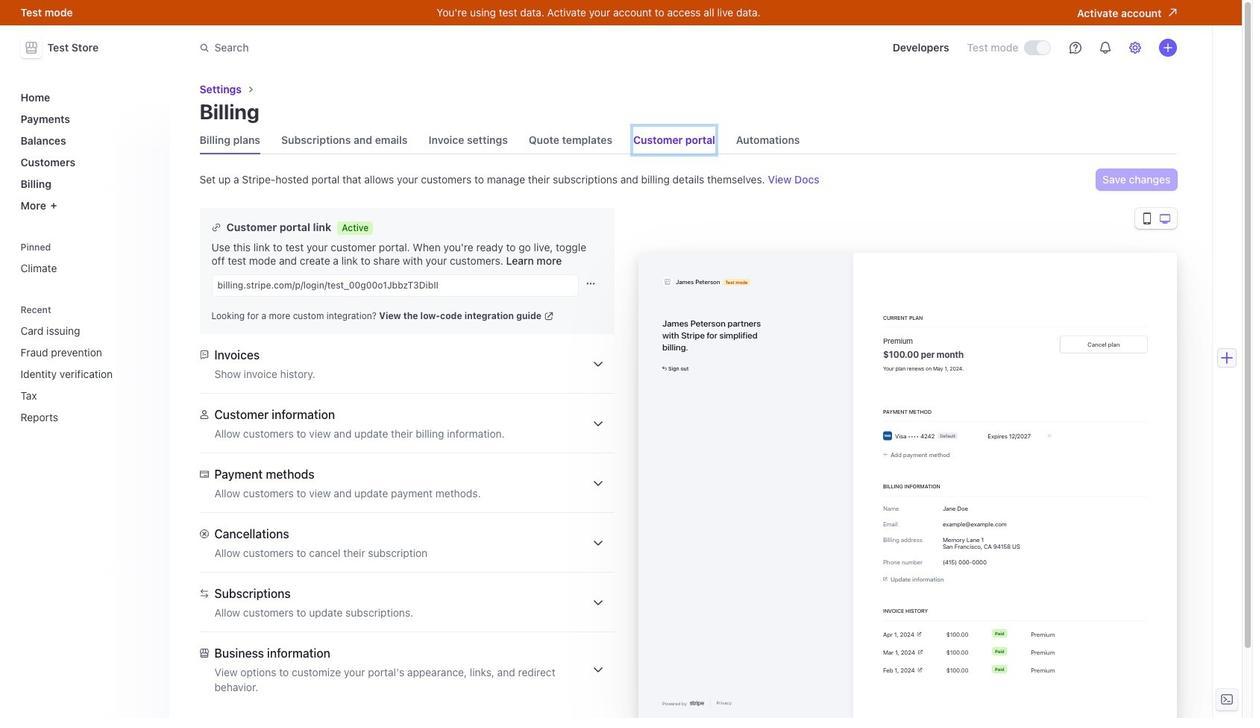 Task type: vqa. For each thing, say whether or not it's contained in the screenshot.
Shortcuts element
no



Task type: describe. For each thing, give the bounding box(es) containing it.
2 recent element from the top
[[15, 319, 161, 430]]

1 recent element from the top
[[15, 300, 161, 430]]

pinned element
[[15, 237, 161, 281]]

stripe image
[[690, 701, 704, 707]]

clear history image
[[146, 306, 155, 315]]

svg image
[[586, 279, 595, 288]]

core navigation links element
[[15, 85, 161, 218]]

Search text field
[[191, 34, 612, 62]]



Task type: locate. For each thing, give the bounding box(es) containing it.
notifications image
[[1100, 42, 1112, 54]]

tab list
[[200, 127, 1177, 154]]

Test mode checkbox
[[1025, 41, 1050, 55]]

recent element
[[15, 300, 161, 430], [15, 319, 161, 430]]

settings image
[[1130, 42, 1142, 54]]

None search field
[[191, 34, 612, 62]]

help image
[[1070, 42, 1082, 54]]

edit pins image
[[146, 243, 155, 252]]



